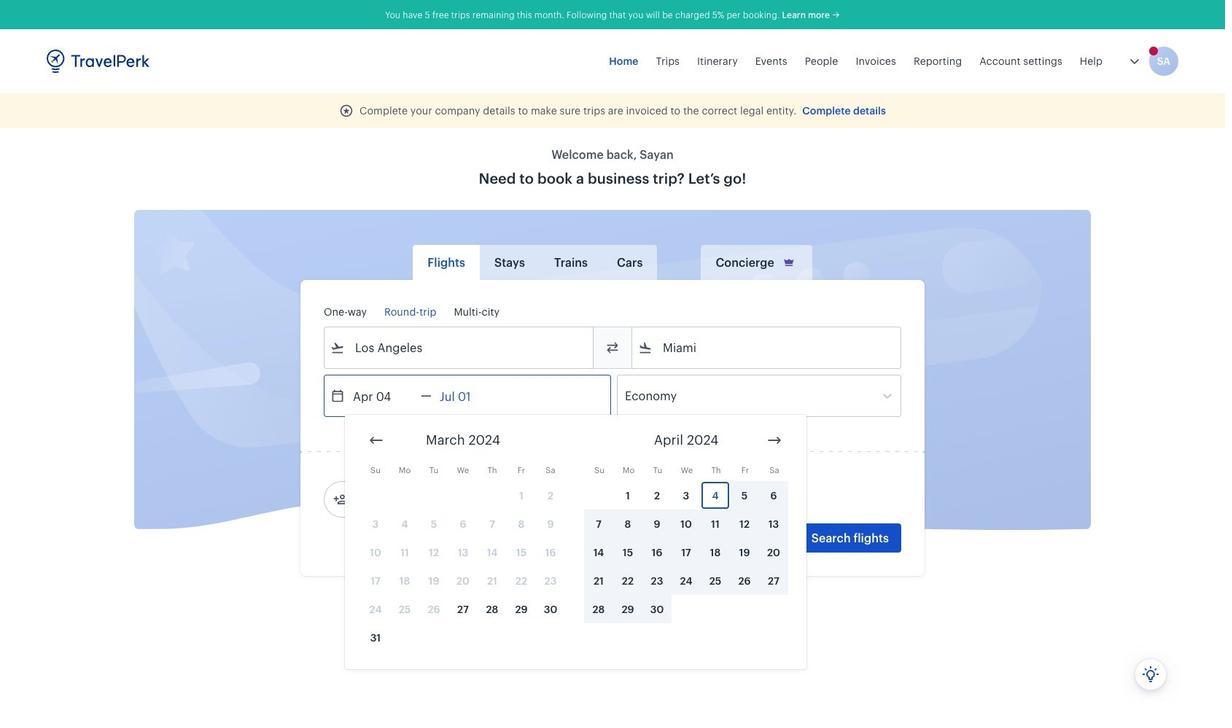Task type: describe. For each thing, give the bounding box(es) containing it.
From search field
[[345, 336, 574, 360]]

Add first traveler search field
[[348, 488, 500, 512]]

Return text field
[[432, 376, 508, 417]]

move backward to switch to the previous month. image
[[368, 432, 385, 450]]

Depart text field
[[345, 376, 421, 417]]



Task type: locate. For each thing, give the bounding box(es) containing it.
calendar application
[[345, 415, 1226, 670]]

To search field
[[653, 336, 882, 360]]

move forward to switch to the next month. image
[[766, 432, 784, 450]]



